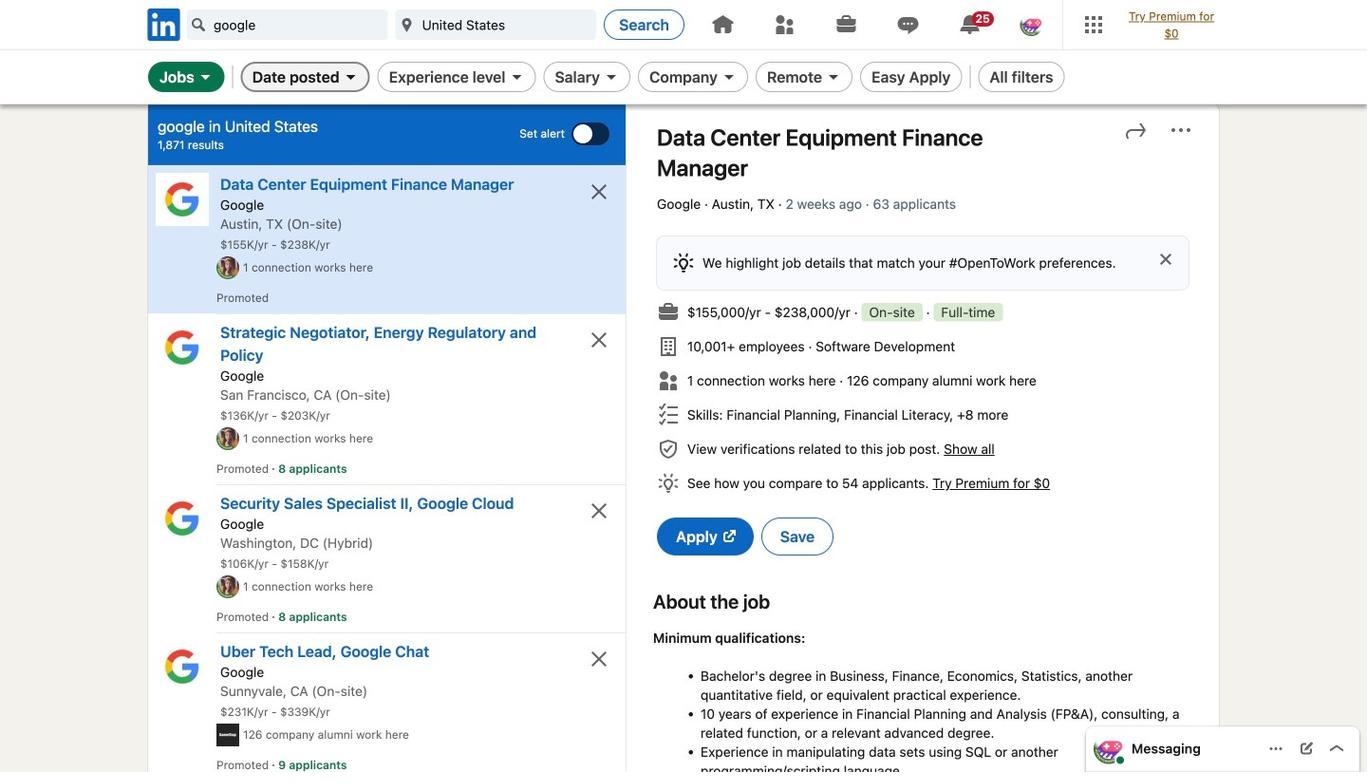 Task type: describe. For each thing, give the bounding box(es) containing it.
salary filter. clicking this button displays all salary filter options. image
[[604, 69, 619, 85]]

1 google logo image from the top
[[156, 173, 209, 226]]

google logo image for 3rd dismiss job image
[[156, 640, 209, 693]]

2 dismiss job image from the top
[[588, 500, 611, 522]]

custom image
[[191, 17, 206, 32]]

1 dismiss job image from the top
[[588, 329, 611, 351]]

share image
[[1125, 119, 1147, 142]]

date posted filter. clicking this button displays all date posted filter options. image
[[343, 69, 359, 85]]

City, state, or zip code text field
[[396, 9, 597, 40]]

Search by title, skill, or company text field
[[187, 9, 388, 40]]

experience level filter. clicking this button displays all experience level filter options. image
[[510, 69, 525, 85]]

dismiss job image
[[588, 180, 611, 203]]



Task type: vqa. For each thing, say whether or not it's contained in the screenshot.
Tailscale logo
no



Task type: locate. For each thing, give the bounding box(es) containing it.
2 google logo image from the top
[[156, 321, 209, 374]]

company filter. clicking this button displays all company filter options. image
[[722, 69, 737, 85]]

google logo image for 3rd dismiss job image from the bottom of the page
[[156, 321, 209, 374]]

filter by: jobs image
[[198, 69, 213, 85]]

Easy Apply filter. button
[[861, 62, 962, 92]]

dismiss job image
[[588, 329, 611, 351], [588, 500, 611, 522], [588, 648, 611, 670]]

ruby anderson image
[[1094, 734, 1125, 764]]

3 dismiss job image from the top
[[588, 648, 611, 670]]

2 vertical spatial dismiss job image
[[588, 648, 611, 670]]

remote filter. clicking this button displays all remote filter options. image
[[826, 69, 842, 85]]

1 vertical spatial dismiss job image
[[588, 500, 611, 522]]

google logo image for 2nd dismiss job image from the bottom of the page
[[156, 492, 209, 545]]

ruby anderson image
[[1021, 13, 1043, 36]]

google logo image
[[156, 173, 209, 226], [156, 321, 209, 374], [156, 492, 209, 545], [156, 640, 209, 693]]

3 google logo image from the top
[[156, 492, 209, 545]]

0 vertical spatial dismiss job image
[[588, 329, 611, 351]]

linkedin image
[[144, 5, 183, 44], [144, 5, 183, 44]]

4 google logo image from the top
[[156, 640, 209, 693]]



